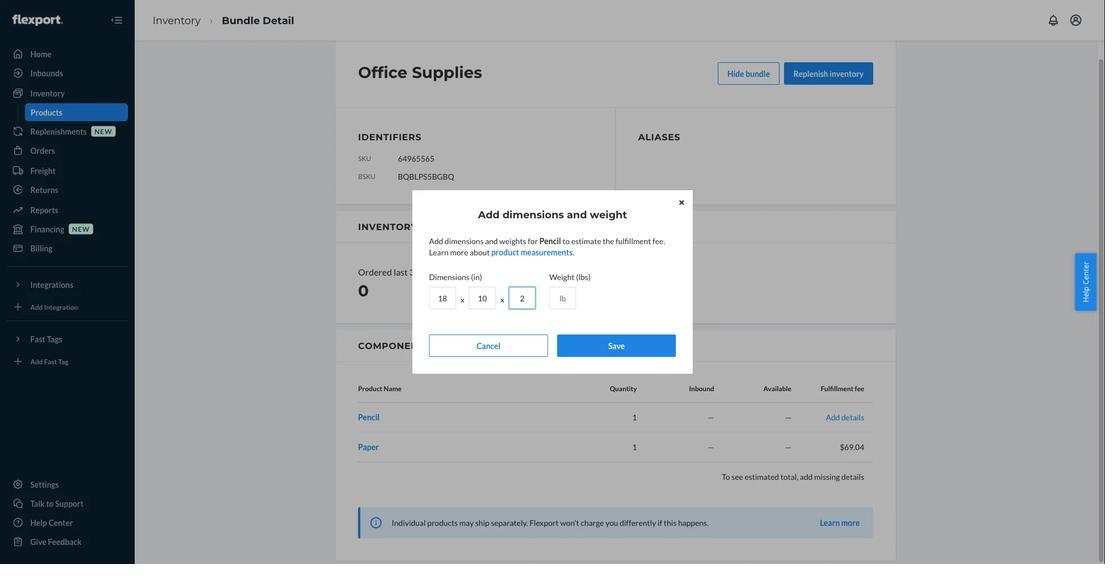 Task type: locate. For each thing, give the bounding box(es) containing it.
add up learn
[[429, 236, 443, 246]]

0 vertical spatial and
[[567, 208, 587, 221]]

0 vertical spatial add
[[478, 208, 500, 221]]

fulfillment
[[616, 236, 651, 246]]

and up "estimate"
[[567, 208, 587, 221]]

weight (lbs)
[[549, 272, 591, 281]]

L number field
[[429, 287, 456, 309]]

0 horizontal spatial add
[[429, 236, 443, 246]]

x
[[460, 295, 464, 304], [500, 295, 504, 304]]

.
[[573, 247, 574, 257]]

0 horizontal spatial x
[[460, 295, 464, 304]]

1 vertical spatial dimensions
[[445, 236, 484, 246]]

product
[[491, 247, 519, 257]]

W number field
[[469, 287, 496, 309]]

add
[[478, 208, 500, 221], [429, 236, 443, 246]]

1 vertical spatial and
[[485, 236, 498, 246]]

dimensions
[[503, 208, 564, 221], [445, 236, 484, 246]]

help center button
[[1075, 253, 1097, 311]]

1 vertical spatial add
[[429, 236, 443, 246]]

add up add dimensions and weights for pencil
[[478, 208, 500, 221]]

learn
[[429, 247, 449, 257]]

close image
[[679, 199, 684, 206]]

for
[[528, 236, 538, 246]]

and up about
[[485, 236, 498, 246]]

estimate
[[571, 236, 601, 246]]

0 vertical spatial dimensions
[[503, 208, 564, 221]]

measurements
[[521, 247, 573, 257]]

x right l number field
[[460, 295, 464, 304]]

and for weights
[[485, 236, 498, 246]]

x left h number field at bottom
[[500, 295, 504, 304]]

0 horizontal spatial and
[[485, 236, 498, 246]]

1 horizontal spatial and
[[567, 208, 587, 221]]

product measurements .
[[491, 247, 574, 257]]

fee.
[[653, 236, 665, 246]]

dimensions up for
[[503, 208, 564, 221]]

and
[[567, 208, 587, 221], [485, 236, 498, 246]]

1 horizontal spatial x
[[500, 295, 504, 304]]

0 horizontal spatial dimensions
[[445, 236, 484, 246]]

more
[[450, 247, 468, 257]]

1 horizontal spatial dimensions
[[503, 208, 564, 221]]

dimensions for add dimensions and weight
[[503, 208, 564, 221]]

dimensions up the more
[[445, 236, 484, 246]]

to estimate the fulfillment fee. learn more about
[[429, 236, 665, 257]]

add dimensions and weights for pencil
[[429, 236, 561, 246]]

add dimensions and weight dialog
[[412, 190, 693, 374]]

2 x from the left
[[500, 295, 504, 304]]

1 horizontal spatial add
[[478, 208, 500, 221]]

save
[[608, 341, 625, 350]]



Task type: describe. For each thing, give the bounding box(es) containing it.
cancel
[[477, 341, 500, 350]]

add dimensions and weight
[[478, 208, 627, 221]]

weight
[[590, 208, 627, 221]]

weight
[[549, 272, 575, 281]]

add for add dimensions and weight
[[478, 208, 500, 221]]

(in)
[[471, 272, 482, 281]]

dimensions for add dimensions and weights for pencil
[[445, 236, 484, 246]]

center
[[1081, 262, 1091, 285]]

1 x from the left
[[460, 295, 464, 304]]

(lbs)
[[576, 272, 591, 281]]

help center
[[1081, 262, 1091, 302]]

lb number field
[[549, 287, 576, 309]]

cancel button
[[429, 334, 548, 357]]

save button
[[557, 334, 676, 357]]

about
[[470, 247, 490, 257]]

dimensions (in)
[[429, 272, 482, 281]]

and for weight
[[567, 208, 587, 221]]

add for add dimensions and weights for pencil
[[429, 236, 443, 246]]

to
[[562, 236, 570, 246]]

product measurements link
[[491, 247, 573, 257]]

dimensions
[[429, 272, 469, 281]]

weights
[[499, 236, 526, 246]]

the
[[603, 236, 614, 246]]

pencil
[[539, 236, 561, 246]]

help
[[1081, 287, 1091, 302]]

H number field
[[509, 287, 536, 309]]



Task type: vqa. For each thing, say whether or not it's contained in the screenshot.
As
no



